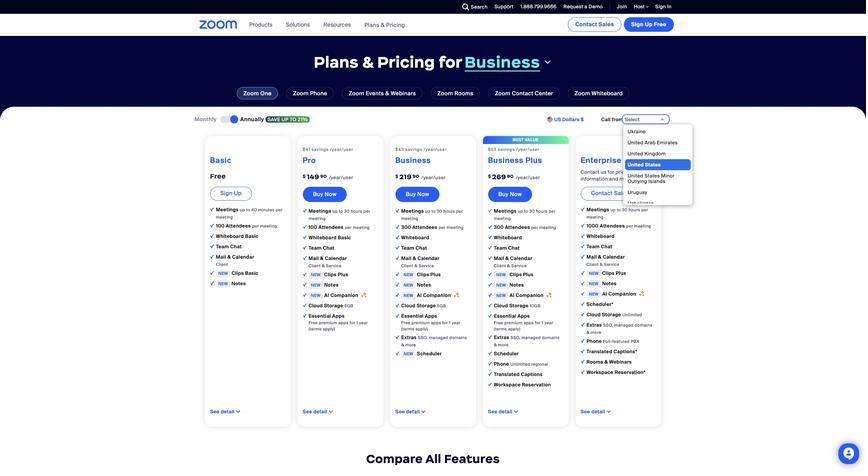Task type: vqa. For each thing, say whether or not it's contained in the screenshot.
first menu item from the bottom
no



Task type: describe. For each thing, give the bounding box(es) containing it.
annually save up to 21%
[[240, 116, 308, 123]]

premium for business
[[412, 320, 430, 326]]

zoom phone
[[293, 90, 327, 97]]

see for enterprise
[[581, 409, 590, 415]]

translated captions
[[494, 372, 543, 378]]

300 for cloud storage 10gb
[[494, 224, 504, 231]]

arab
[[645, 140, 656, 146]]

plus for enterprise
[[616, 270, 626, 277]]

search button
[[457, 0, 489, 14]]

apps for business
[[431, 320, 441, 326]]

join link left host
[[612, 0, 629, 14]]

cloud storage 5gb for pro
[[309, 303, 353, 309]]

domains for enterprise
[[635, 323, 652, 328]]

support
[[495, 3, 513, 10]]

hours for pro
[[351, 209, 362, 214]]

more inside contact us for pricing information and more
[[619, 176, 632, 182]]

plans for plans & pricing
[[364, 21, 379, 29]]

apps for pro
[[338, 320, 348, 326]]

$269.90 per year per user element
[[488, 168, 563, 184]]

& inside product information navigation
[[381, 21, 385, 29]]

annually
[[240, 116, 264, 123]]

buy for pro
[[313, 191, 323, 198]]

$53
[[488, 147, 496, 152]]

workspace for translated
[[494, 382, 521, 388]]

3 essential from the left
[[494, 313, 516, 319]]

united states minor outlying islands
[[628, 173, 675, 185]]

reservation*
[[615, 370, 646, 376]]

solutions
[[286, 21, 310, 28]]

$53 savings /year/user business plus
[[488, 147, 542, 166]]

1 horizontal spatial webinars
[[609, 359, 632, 365]]

to for 5th the see detail "button" from the right
[[246, 207, 250, 213]]

hide options image
[[660, 117, 665, 123]]

savings for business plus
[[498, 147, 515, 152]]

events
[[366, 90, 384, 97]]

1 scheduler from the left
[[417, 351, 442, 357]]

outlying
[[628, 178, 647, 185]]

sign up
[[220, 190, 242, 197]]

country list list box
[[625, 0, 691, 320]]

include image for business
[[395, 314, 399, 318]]

full-
[[603, 339, 612, 345]]

sign for sign in
[[655, 3, 666, 10]]

value
[[525, 137, 539, 143]]

mail & calendar client & service for business
[[401, 255, 440, 269]]

to inside annually save up to 21%
[[290, 117, 296, 123]]

see detail button for business
[[395, 409, 420, 415]]

compare all features
[[366, 452, 500, 467]]

up to 40 minutes per meeting
[[216, 207, 283, 220]]

zoom events & webinars
[[349, 90, 416, 97]]

$ for pro
[[303, 173, 306, 179]]

featured
[[612, 339, 630, 345]]

united arab emirates
[[628, 140, 678, 146]]

workspace for rooms
[[587, 370, 613, 376]]

best value
[[513, 137, 539, 143]]

reservation
[[522, 382, 551, 388]]

/year/user inside $ 149 90 /year/user
[[329, 175, 353, 181]]

rooms inside the tabs of zoom services tab list
[[454, 90, 473, 97]]

3 buy now link from the left
[[488, 187, 532, 202]]

contact down information
[[591, 190, 613, 197]]

us
[[554, 117, 561, 123]]

search
[[471, 4, 488, 10]]

$ 219 90 /year/user
[[395, 173, 446, 181]]

host
[[634, 3, 646, 10]]

1 vertical spatial contact sales link
[[581, 187, 639, 201]]

100 for buy now
[[309, 224, 317, 231]]

and
[[609, 176, 618, 182]]

plus for pro
[[338, 272, 348, 278]]

meetings for pro
[[309, 208, 332, 214]]

extras for enterprise
[[587, 322, 603, 328]]

3 essential apps free premium apps for 1 year (terms apply) from the left
[[494, 313, 553, 332]]

mail inside mail & calendar client
[[216, 254, 226, 260]]

sso, managed domains & more for business
[[401, 335, 467, 348]]

resources button
[[323, 14, 354, 36]]

cloud storage unlimited
[[587, 312, 642, 318]]

cloud storage 10gb
[[494, 303, 541, 309]]

zoom whiteboard
[[575, 90, 623, 97]]

unlimited inside cloud storage unlimited
[[622, 312, 642, 318]]

calendar for enterprise
[[603, 254, 625, 260]]

new clips basic
[[218, 270, 258, 277]]

plans & pricing
[[364, 21, 405, 29]]

request a demo
[[563, 3, 603, 10]]

$ for business
[[395, 173, 398, 179]]

include image for the see detail "button" for enterprise
[[581, 208, 584, 212]]

host button
[[634, 3, 648, 10]]

zoom contact center
[[495, 90, 553, 97]]

compare
[[366, 452, 423, 467]]

$ inside popup button
[[581, 117, 584, 123]]

minutes
[[258, 207, 275, 213]]

states for united states
[[645, 162, 661, 168]]

1 horizontal spatial sso,
[[510, 335, 520, 341]]

see for business
[[395, 409, 405, 415]]

new notes for enterprise
[[589, 281, 617, 287]]

team for business
[[401, 245, 414, 251]]

zoom one
[[243, 90, 272, 97]]

client for pro
[[309, 263, 321, 269]]

down image
[[543, 58, 552, 67]]

solutions button
[[286, 14, 313, 36]]

zoom rooms
[[437, 90, 473, 97]]

uruguay
[[628, 189, 647, 196]]

states for united states minor outlying islands
[[645, 173, 660, 179]]

$ 149 90 /year/user
[[303, 173, 353, 181]]

sign for sign up
[[220, 190, 233, 197]]

30 for pro
[[344, 209, 350, 214]]

year for pro
[[359, 320, 368, 326]]

include image for pro
[[303, 314, 306, 318]]

sign up free
[[631, 21, 666, 28]]

1000
[[587, 223, 599, 229]]

buy now for business
[[406, 191, 429, 198]]

40
[[251, 207, 257, 213]]

contact inside contact us for pricing information and more
[[581, 169, 600, 175]]

1 horizontal spatial managed
[[522, 335, 541, 341]]

149
[[307, 173, 319, 181]]

1 horizontal spatial domains
[[542, 335, 560, 341]]

contact us for pricing information and more
[[581, 169, 632, 182]]

webinars inside the tabs of zoom services tab list
[[391, 90, 416, 97]]

products
[[249, 21, 272, 28]]

include image for the see detail "button" related to pro
[[303, 209, 306, 213]]

resources
[[323, 21, 351, 28]]

new inside new clips basic
[[218, 271, 228, 277]]

meeting inside 1000 attendees per meeting
[[634, 224, 651, 229]]

up for the see detail "button" related to pro
[[332, 209, 338, 214]]

ai for enterprise
[[602, 291, 607, 297]]

mail for pro
[[309, 255, 319, 262]]

essential for pro
[[309, 313, 331, 319]]

(terms for business
[[401, 327, 414, 332]]

meetings navigation
[[567, 14, 675, 33]]

monthly
[[194, 116, 217, 123]]

united for united states
[[628, 162, 644, 168]]

a
[[584, 3, 587, 10]]

3 (terms from the left
[[494, 327, 507, 332]]

meeting inside 'up to 40 minutes per meeting'
[[216, 215, 233, 220]]

Country/Region text field
[[624, 116, 659, 123]]

see detail for pro
[[303, 409, 327, 415]]

one
[[260, 90, 272, 97]]

translated captions*
[[587, 349, 637, 355]]

10gb
[[530, 303, 541, 309]]

uzbekistan
[[628, 200, 654, 207]]

workspace reservation
[[494, 382, 551, 388]]

chat for pro
[[323, 245, 334, 251]]

21%
[[298, 117, 308, 123]]

team chat for pro
[[309, 245, 334, 251]]

phone unlimited regional
[[494, 361, 548, 367]]

phone full-featured pbx
[[587, 338, 639, 345]]

new clips plus for business
[[404, 272, 441, 278]]

all
[[425, 452, 441, 467]]

to for the see detail "button" for enterprise
[[617, 207, 621, 213]]

pricing
[[616, 169, 632, 175]]

cloud storage 5gb for business
[[401, 303, 446, 309]]

contact inside meetings "navigation"
[[575, 21, 597, 28]]

ai for pro
[[324, 292, 329, 299]]

from
[[612, 117, 623, 123]]

1 horizontal spatial sso, managed domains & more
[[494, 335, 560, 348]]

/year/user inside $ 269 90 /year/user
[[516, 175, 540, 181]]

see detail for business
[[395, 409, 420, 415]]

business button
[[465, 52, 552, 72]]

apps for pro
[[332, 313, 345, 319]]

& inside mail & calendar client
[[227, 254, 231, 260]]

enterprise
[[581, 156, 621, 166]]

call
[[601, 117, 611, 123]]

mail & calendar client
[[216, 254, 254, 268]]

new ai companion for enterprise
[[589, 291, 637, 297]]

1000 attendees per meeting
[[587, 223, 651, 229]]

united states
[[628, 162, 661, 168]]

emirates
[[657, 140, 678, 146]]

/year/user inside $53 savings /year/user business plus
[[516, 147, 539, 152]]

mail for enterprise
[[587, 254, 597, 260]]

269
[[492, 173, 506, 181]]

captions*
[[613, 349, 637, 355]]

united for united arab emirates
[[628, 140, 643, 146]]

apps for business
[[425, 313, 437, 319]]

sign up free button
[[624, 17, 674, 32]]

workspace reservation*
[[587, 370, 646, 376]]

regional
[[531, 362, 548, 367]]

scheduler*
[[587, 301, 613, 308]]

sign up link
[[210, 187, 252, 201]]

100 attendees per meeting for up
[[216, 223, 277, 229]]

free inside button
[[654, 21, 666, 28]]

90 for business plus
[[507, 173, 514, 179]]

phone inside the tabs of zoom services tab list
[[310, 90, 327, 97]]

kingdom
[[645, 151, 666, 157]]

1.888.799.9666
[[520, 3, 557, 10]]

/year/user inside $41 savings /year/user pro
[[330, 147, 353, 152]]

companion for business
[[423, 292, 451, 299]]

sso, managed domains & more for enterprise
[[587, 323, 652, 336]]

pro
[[303, 156, 316, 166]]

pricing for plans & pricing
[[386, 21, 405, 29]]

3 apps from the left
[[524, 320, 534, 326]]

100 attendees per meeting for now
[[309, 224, 370, 231]]

$41 savings /year/user pro
[[303, 147, 353, 166]]

team for enterprise
[[587, 244, 600, 250]]

1 see from the left
[[210, 409, 220, 415]]

new notes for business
[[404, 282, 431, 288]]



Task type: locate. For each thing, give the bounding box(es) containing it.
1 vertical spatial workspace
[[494, 382, 521, 388]]

2 horizontal spatial 1
[[542, 320, 543, 326]]

up
[[282, 117, 288, 123], [240, 207, 245, 213], [610, 207, 616, 213], [332, 209, 338, 214], [425, 209, 430, 214], [518, 209, 523, 214]]

3 united from the top
[[628, 162, 644, 168]]

90 inside $ 149 90 /year/user
[[320, 173, 327, 179]]

essential apps free premium apps for 1 year (terms apply) for business
[[401, 313, 461, 332]]

100 for sign up
[[216, 223, 225, 229]]

states
[[645, 162, 661, 168], [645, 173, 660, 179]]

1 horizontal spatial translated
[[587, 349, 612, 355]]

premium
[[319, 320, 337, 326], [412, 320, 430, 326], [504, 320, 523, 326]]

pricing inside product information navigation
[[386, 21, 405, 29]]

1 horizontal spatial essential
[[401, 313, 424, 319]]

2 buy from the left
[[406, 191, 416, 198]]

1 horizontal spatial apps
[[425, 313, 437, 319]]

now
[[325, 191, 336, 198], [417, 191, 429, 198], [510, 191, 522, 198]]

plus
[[525, 156, 542, 166], [616, 270, 626, 277], [338, 272, 348, 278], [430, 272, 441, 278], [523, 272, 533, 278]]

contact down a
[[575, 21, 597, 28]]

5gb for pro
[[344, 303, 353, 309]]

1 vertical spatial rooms
[[587, 359, 603, 365]]

1 horizontal spatial 90
[[413, 173, 419, 179]]

save
[[268, 117, 280, 123]]

1 year from the left
[[359, 320, 368, 326]]

detail for enterprise
[[591, 409, 605, 415]]

1 horizontal spatial rooms
[[587, 359, 603, 365]]

see detail button
[[210, 409, 235, 415], [303, 409, 327, 415], [395, 409, 420, 415], [488, 409, 512, 415], [581, 409, 605, 415]]

0 vertical spatial sales
[[599, 21, 614, 28]]

chat for enterprise
[[601, 244, 612, 250]]

states down kingdom
[[645, 162, 661, 168]]

notes for business
[[417, 282, 431, 288]]

(terms
[[309, 327, 322, 332], [401, 327, 414, 332], [494, 327, 507, 332]]

1 horizontal spatial buy now link
[[395, 187, 440, 202]]

3 savings from the left
[[498, 147, 515, 152]]

$41
[[303, 147, 310, 152]]

3 apps from the left
[[517, 313, 530, 319]]

plans inside product information navigation
[[364, 21, 379, 29]]

new ai companion
[[589, 291, 637, 297], [311, 292, 359, 299], [404, 292, 452, 299], [496, 292, 545, 299]]

2 horizontal spatial buy
[[498, 191, 508, 198]]

zoom for zoom events & webinars
[[349, 90, 364, 97]]

2 horizontal spatial apps
[[517, 313, 530, 319]]

information
[[581, 176, 608, 182]]

chat
[[230, 244, 242, 250], [601, 244, 612, 250], [323, 245, 334, 251], [416, 245, 427, 251], [508, 245, 520, 251]]

managed up new scheduler
[[429, 335, 448, 341]]

mail
[[216, 254, 226, 260], [587, 254, 597, 260], [309, 255, 319, 262], [401, 255, 411, 262], [494, 255, 504, 262]]

1 horizontal spatial buy now
[[406, 191, 429, 198]]

main content
[[0, 0, 866, 472]]

3 buy now from the left
[[498, 191, 522, 198]]

90 for business
[[413, 173, 419, 179]]

sso, managed domains & more up new scheduler
[[401, 335, 467, 348]]

2 (terms from the left
[[401, 327, 414, 332]]

3 year from the left
[[544, 320, 553, 326]]

1 horizontal spatial premium
[[412, 320, 430, 326]]

1 include image from the left
[[303, 314, 306, 318]]

hours
[[629, 207, 640, 213], [351, 209, 362, 214], [443, 209, 455, 214], [536, 209, 548, 214]]

new clips plus for enterprise
[[589, 270, 626, 277]]

1 essential apps free premium apps for 1 year (terms apply) from the left
[[309, 313, 368, 332]]

2 horizontal spatial savings
[[498, 147, 515, 152]]

more up new scheduler
[[405, 343, 416, 348]]

0 horizontal spatial scheduler
[[417, 351, 442, 357]]

5 see from the left
[[581, 409, 590, 415]]

1 vertical spatial sign
[[631, 21, 643, 28]]

buy now
[[313, 191, 336, 198], [406, 191, 429, 198], [498, 191, 522, 198]]

1 buy from the left
[[313, 191, 323, 198]]

sales down and
[[614, 190, 629, 197]]

buy down 269
[[498, 191, 508, 198]]

5 detail from the left
[[591, 409, 605, 415]]

zoom
[[243, 90, 259, 97], [293, 90, 309, 97], [349, 90, 364, 97], [437, 90, 453, 97], [495, 90, 510, 97], [575, 90, 590, 97]]

1 horizontal spatial whiteboard basic
[[309, 235, 351, 241]]

0 vertical spatial contact sales
[[575, 21, 614, 28]]

ok image
[[581, 224, 584, 228], [210, 234, 214, 238], [581, 234, 584, 238], [395, 236, 399, 240], [210, 245, 214, 249], [581, 245, 584, 249], [303, 246, 306, 250], [581, 255, 584, 259], [488, 256, 492, 260], [210, 271, 214, 275], [581, 271, 584, 275], [303, 273, 306, 277], [488, 273, 492, 277], [210, 282, 214, 286], [303, 283, 306, 287], [395, 283, 399, 287], [581, 292, 584, 296], [303, 293, 306, 297], [395, 293, 399, 297], [303, 304, 306, 308], [395, 304, 399, 308], [488, 304, 492, 308], [581, 313, 584, 317], [395, 352, 399, 356], [581, 360, 584, 364], [581, 371, 584, 374], [488, 383, 492, 387]]

1 horizontal spatial now
[[417, 191, 429, 198]]

2 horizontal spatial extras
[[587, 322, 603, 328]]

/year/user down the $43 savings /year/user business
[[421, 175, 446, 181]]

3 1 from the left
[[542, 320, 543, 326]]

3 see from the left
[[395, 409, 405, 415]]

meetings for business
[[401, 208, 425, 214]]

1 see detail button from the left
[[210, 409, 235, 415]]

include image
[[210, 208, 214, 212], [581, 208, 584, 212], [303, 209, 306, 213], [395, 209, 399, 213], [488, 209, 492, 213], [488, 314, 492, 318]]

up for sign up
[[234, 190, 242, 197]]

2 300 from the left
[[494, 224, 504, 231]]

pbx
[[631, 339, 639, 345]]

1 horizontal spatial phone
[[494, 361, 509, 367]]

1 horizontal spatial 300
[[494, 224, 504, 231]]

sign up 'up to 40 minutes per meeting'
[[220, 190, 233, 197]]

workspace down translated captions
[[494, 382, 521, 388]]

0 horizontal spatial buy now
[[313, 191, 336, 198]]

to inside 'up to 40 minutes per meeting'
[[246, 207, 250, 213]]

mail & calendar client & service for enterprise
[[587, 254, 625, 268]]

1 vertical spatial unlimited
[[510, 362, 530, 367]]

1 vertical spatial states
[[645, 173, 660, 179]]

/year/user up $149.90 per year per user element
[[330, 147, 353, 152]]

ok image
[[210, 224, 214, 228], [303, 225, 306, 229], [395, 225, 399, 229], [488, 225, 492, 229], [303, 236, 306, 240], [488, 236, 492, 240], [395, 246, 399, 250], [488, 246, 492, 250], [210, 255, 214, 259], [303, 256, 306, 260], [395, 256, 399, 260], [395, 273, 399, 277], [581, 282, 584, 286], [488, 283, 492, 287], [488, 293, 492, 297], [581, 302, 584, 306], [581, 323, 584, 327], [395, 336, 399, 339], [488, 336, 492, 339], [581, 339, 584, 343], [581, 350, 584, 354], [488, 352, 492, 356], [488, 362, 492, 366], [488, 373, 492, 376]]

0 vertical spatial plans
[[364, 21, 379, 29]]

up to 30 hours per meeting for business
[[401, 209, 463, 222]]

0 vertical spatial translated
[[587, 349, 612, 355]]

see detail
[[210, 409, 235, 415], [303, 409, 327, 415], [395, 409, 420, 415], [488, 409, 512, 415], [581, 409, 605, 415]]

2 apps from the left
[[431, 320, 441, 326]]

2 cloud storage 5gb from the left
[[401, 303, 446, 309]]

6 zoom from the left
[[575, 90, 590, 97]]

1 now from the left
[[325, 191, 336, 198]]

more up phone unlimited regional
[[498, 343, 509, 348]]

1 (terms from the left
[[309, 327, 322, 332]]

0 horizontal spatial sales
[[599, 21, 614, 28]]

$ right the dollars
[[581, 117, 584, 123]]

year for business
[[452, 320, 461, 326]]

2 essential apps free premium apps for 1 year (terms apply) from the left
[[401, 313, 461, 332]]

3 zoom from the left
[[349, 90, 364, 97]]

2 horizontal spatial domains
[[635, 323, 652, 328]]

zoom for zoom one
[[243, 90, 259, 97]]

see detail button for pro
[[303, 409, 327, 415]]

webinars
[[391, 90, 416, 97], [609, 359, 632, 365]]

per
[[276, 207, 283, 213], [641, 207, 648, 213], [363, 209, 370, 214], [456, 209, 463, 214], [549, 209, 556, 214], [252, 224, 259, 229], [626, 224, 633, 229], [345, 225, 352, 231], [439, 225, 446, 231], [531, 225, 538, 231]]

hours for business
[[443, 209, 455, 214]]

client
[[216, 262, 228, 268], [587, 262, 599, 268], [309, 263, 321, 269], [401, 263, 413, 269], [494, 263, 506, 269]]

1 vertical spatial sales
[[614, 190, 629, 197]]

5 see detail button from the left
[[581, 409, 605, 415]]

3 90 from the left
[[507, 173, 514, 179]]

tabs of zoom services tab list
[[10, 87, 856, 100]]

100 attendees per meeting
[[216, 223, 277, 229], [309, 224, 370, 231]]

(terms for pro
[[309, 327, 322, 332]]

buy for business
[[406, 191, 416, 198]]

managed up "regional"
[[522, 335, 541, 341]]

managed down cloud storage unlimited
[[614, 323, 634, 328]]

buy now link down $ 219 90 /year/user
[[395, 187, 440, 202]]

1 horizontal spatial sign
[[631, 21, 643, 28]]

0 horizontal spatial 100
[[216, 223, 225, 229]]

rooms
[[454, 90, 473, 97], [587, 359, 603, 365]]

now for business
[[417, 191, 429, 198]]

0 horizontal spatial 1
[[356, 320, 358, 326]]

captions
[[521, 372, 543, 378]]

1 detail from the left
[[221, 409, 235, 415]]

0 vertical spatial phone
[[310, 90, 327, 97]]

united up pricing at the right of the page
[[628, 162, 644, 168]]

mail & calendar client & service
[[587, 254, 625, 268], [309, 255, 347, 269], [401, 255, 440, 269], [494, 255, 532, 269]]

savings inside $53 savings /year/user business plus
[[498, 147, 515, 152]]

2 5gb from the left
[[437, 303, 446, 309]]

calendar
[[232, 254, 254, 260], [603, 254, 625, 260], [325, 255, 347, 262], [417, 255, 440, 262], [510, 255, 532, 262]]

2 horizontal spatial apply)
[[508, 327, 520, 332]]

219
[[399, 173, 412, 181]]

sso, managed domains & more up phone unlimited regional
[[494, 335, 560, 348]]

demo
[[589, 3, 603, 10]]

2 1 from the left
[[449, 320, 451, 326]]

contact sales inside meetings "navigation"
[[575, 21, 614, 28]]

savings right $53
[[498, 147, 515, 152]]

30
[[622, 207, 627, 213], [344, 209, 350, 214], [437, 209, 442, 214], [529, 209, 535, 214]]

0 horizontal spatial webinars
[[391, 90, 416, 97]]

plans & pricing for
[[314, 52, 462, 72]]

0 horizontal spatial 300 attendees per meeting
[[401, 224, 464, 231]]

30 for business
[[437, 209, 442, 214]]

translated down full-
[[587, 349, 612, 355]]

new notes for pro
[[311, 282, 339, 288]]

plus inside $53 savings /year/user business plus
[[525, 156, 542, 166]]

sales inside meetings "navigation"
[[599, 21, 614, 28]]

united for united kingdom
[[628, 151, 643, 157]]

1 vertical spatial webinars
[[609, 359, 632, 365]]

now down $ 269 90 /year/user
[[510, 191, 522, 198]]

us
[[601, 169, 606, 175]]

up to 30 hours per meeting
[[587, 207, 648, 220], [309, 209, 370, 222], [401, 209, 463, 222], [494, 209, 556, 222]]

phone for phone full-featured pbx
[[587, 338, 602, 345]]

premium for pro
[[319, 320, 337, 326]]

apply) for pro
[[323, 327, 335, 332]]

whiteboard basic for now
[[309, 235, 351, 241]]

300 attendees per meeting
[[401, 224, 464, 231], [494, 224, 556, 231]]

team for pro
[[309, 245, 322, 251]]

buy now down $ 219 90 /year/user
[[406, 191, 429, 198]]

webinars up workspace reservation*
[[609, 359, 632, 365]]

0 horizontal spatial year
[[359, 320, 368, 326]]

2 horizontal spatial sso,
[[603, 323, 613, 328]]

0 horizontal spatial buy
[[313, 191, 323, 198]]

new scheduler
[[404, 351, 442, 357]]

team chat for enterprise
[[587, 244, 612, 250]]

0 vertical spatial states
[[645, 162, 661, 168]]

states inside united states minor outlying islands
[[645, 173, 660, 179]]

0 vertical spatial up
[[645, 21, 652, 28]]

0 horizontal spatial premium
[[319, 320, 337, 326]]

4 united from the top
[[628, 173, 643, 179]]

buy now link
[[303, 187, 347, 202], [395, 187, 440, 202], [488, 187, 532, 202]]

states down united states
[[645, 173, 660, 179]]

team
[[216, 244, 229, 250], [587, 244, 600, 250], [309, 245, 322, 251], [401, 245, 414, 251], [494, 245, 507, 251]]

1 premium from the left
[[319, 320, 337, 326]]

1.888.799.9666 button
[[515, 0, 558, 14], [520, 3, 557, 10]]

attendees
[[226, 223, 251, 229], [600, 223, 625, 229], [318, 224, 344, 231], [412, 224, 437, 231], [505, 224, 530, 231]]

call from
[[601, 117, 623, 123]]

notes for enterprise
[[602, 281, 617, 287]]

$ inside $ 269 90 /year/user
[[488, 173, 491, 179]]

1 horizontal spatial essential apps free premium apps for 1 year (terms apply)
[[401, 313, 461, 332]]

calendar for pro
[[325, 255, 347, 262]]

per inside 1000 attendees per meeting
[[626, 224, 633, 229]]

pricing inside main content
[[377, 52, 435, 72]]

more up phone full-featured pbx
[[591, 330, 601, 336]]

0 horizontal spatial up
[[234, 190, 242, 197]]

contact sales link inside meetings "navigation"
[[568, 17, 621, 32]]

up down 'host' dropdown button
[[645, 21, 652, 28]]

to
[[290, 117, 296, 123], [246, 207, 250, 213], [617, 207, 621, 213], [339, 209, 343, 214], [431, 209, 436, 214], [524, 209, 528, 214]]

2 horizontal spatial apps
[[524, 320, 534, 326]]

us dollars $
[[554, 117, 584, 123]]

contact sales
[[575, 21, 614, 28], [591, 190, 629, 197]]

contact sales inside main content
[[591, 190, 629, 197]]

1 1 from the left
[[356, 320, 358, 326]]

4 see detail from the left
[[488, 409, 512, 415]]

pricing
[[386, 21, 405, 29], [377, 52, 435, 72]]

2 year from the left
[[452, 320, 461, 326]]

service
[[604, 262, 619, 268], [326, 263, 341, 269], [419, 263, 434, 269], [511, 263, 527, 269]]

buy down the 149
[[313, 191, 323, 198]]

translated for translated captions*
[[587, 349, 612, 355]]

0 vertical spatial rooms
[[454, 90, 473, 97]]

2 vertical spatial phone
[[494, 361, 509, 367]]

clips for business
[[417, 272, 429, 278]]

contact inside the tabs of zoom services tab list
[[512, 90, 533, 97]]

2 horizontal spatial premium
[[504, 320, 523, 326]]

/year/user inside the $43 savings /year/user business
[[424, 147, 447, 152]]

contact sales link down and
[[581, 187, 639, 201]]

storage
[[324, 303, 343, 309], [417, 303, 436, 309], [509, 303, 528, 309], [602, 312, 621, 318]]

sso, up phone unlimited regional
[[510, 335, 520, 341]]

up up 'up to 40 minutes per meeting'
[[234, 190, 242, 197]]

5 zoom from the left
[[495, 90, 510, 97]]

best
[[513, 137, 524, 143]]

1 buy now link from the left
[[303, 187, 347, 202]]

1 cloud storage 5gb from the left
[[309, 303, 353, 309]]

2 savings from the left
[[405, 147, 422, 152]]

plus for business
[[430, 272, 441, 278]]

business for business plus
[[488, 156, 523, 166]]

2 horizontal spatial buy now
[[498, 191, 522, 198]]

minor
[[661, 173, 675, 179]]

contact left center
[[512, 90, 533, 97]]

1 5gb from the left
[[344, 303, 353, 309]]

savings right $41
[[312, 147, 329, 152]]

3 buy from the left
[[498, 191, 508, 198]]

now down $ 149 90 /year/user
[[325, 191, 336, 198]]

$ inside $ 219 90 /year/user
[[395, 173, 398, 179]]

1 vertical spatial up
[[234, 190, 242, 197]]

2 see from the left
[[303, 409, 312, 415]]

us dollars $ button
[[554, 116, 584, 123]]

1 vertical spatial phone
[[587, 338, 602, 345]]

90 right the 149
[[320, 173, 327, 179]]

united down the ukraine
[[628, 140, 643, 146]]

1 apply) from the left
[[323, 327, 335, 332]]

business for business
[[395, 156, 431, 166]]

2 apply) from the left
[[415, 327, 428, 332]]

new ai companion for pro
[[311, 292, 359, 299]]

90 right 219
[[413, 173, 419, 179]]

ukraine
[[628, 129, 646, 135]]

united inside united states minor outlying islands
[[628, 173, 643, 179]]

2 zoom from the left
[[293, 90, 309, 97]]

whiteboard inside the tabs of zoom services tab list
[[592, 90, 623, 97]]

new ai companion for business
[[404, 292, 452, 299]]

2 horizontal spatial (terms
[[494, 327, 507, 332]]

sales
[[599, 21, 614, 28], [614, 190, 629, 197]]

1 for business
[[449, 320, 451, 326]]

2 buy now from the left
[[406, 191, 429, 198]]

clips for enterprise
[[602, 270, 614, 277]]

$ left 219
[[395, 173, 398, 179]]

see for pro
[[303, 409, 312, 415]]

2 now from the left
[[417, 191, 429, 198]]

1 300 from the left
[[401, 224, 411, 231]]

sales down demo
[[599, 21, 614, 28]]

unlimited up pbx
[[622, 312, 642, 318]]

2 detail from the left
[[313, 409, 327, 415]]

essential apps free premium apps for 1 year (terms apply) for pro
[[309, 313, 368, 332]]

300 attendees per meeting for cloud storage 10gb
[[494, 224, 556, 231]]

0 horizontal spatial workspace
[[494, 382, 521, 388]]

per inside 'up to 40 minutes per meeting'
[[276, 207, 283, 213]]

1 see detail from the left
[[210, 409, 235, 415]]

90 for pro
[[320, 173, 327, 179]]

$149.90 per year per user element
[[303, 168, 378, 184]]

calendar for business
[[417, 255, 440, 262]]

1 essential from the left
[[309, 313, 331, 319]]

savings for business
[[405, 147, 422, 152]]

buy now link for pro
[[303, 187, 347, 202]]

attendees for business
[[412, 224, 437, 231]]

1 horizontal spatial sales
[[614, 190, 629, 197]]

extras up full-
[[587, 322, 603, 328]]

0 horizontal spatial rooms
[[454, 90, 473, 97]]

2 see detail from the left
[[303, 409, 327, 415]]

business inside the $43 savings /year/user business
[[395, 156, 431, 166]]

client inside mail & calendar client
[[216, 262, 228, 268]]

sales inside main content
[[614, 190, 629, 197]]

zoom for zoom rooms
[[437, 90, 453, 97]]

1 savings from the left
[[312, 147, 329, 152]]

zoom for zoom phone
[[293, 90, 309, 97]]

contact sales down and
[[591, 190, 629, 197]]

domains for business
[[449, 335, 467, 341]]

/year/user inside $ 219 90 /year/user
[[421, 175, 446, 181]]

request a demo link
[[558, 0, 604, 14], [563, 3, 603, 10]]

join
[[617, 3, 627, 10]]

0 horizontal spatial sso, managed domains & more
[[401, 335, 467, 348]]

up
[[645, 21, 652, 28], [234, 190, 242, 197]]

now for pro
[[325, 191, 336, 198]]

savings inside the $43 savings /year/user business
[[405, 147, 422, 152]]

$219.90 per year per user element
[[395, 168, 471, 184]]

up inside annually save up to 21%
[[282, 117, 288, 123]]

2 horizontal spatial year
[[544, 320, 553, 326]]

2 300 attendees per meeting from the left
[[494, 224, 556, 231]]

clips
[[232, 270, 244, 277], [602, 270, 614, 277], [324, 272, 337, 278], [417, 272, 429, 278], [510, 272, 522, 278]]

whiteboard basic
[[216, 233, 258, 240], [309, 235, 351, 241]]

united for united states minor outlying islands
[[628, 173, 643, 179]]

1 horizontal spatial include image
[[395, 314, 399, 318]]

0 vertical spatial unlimited
[[622, 312, 642, 318]]

1 apps from the left
[[338, 320, 348, 326]]

hours for enterprise
[[629, 207, 640, 213]]

extras up new scheduler
[[401, 335, 418, 341]]

2 buy now link from the left
[[395, 187, 440, 202]]

unlimited inside phone unlimited regional
[[510, 362, 530, 367]]

main content containing business
[[0, 0, 866, 472]]

1 buy now from the left
[[313, 191, 336, 198]]

united up united states
[[628, 151, 643, 157]]

now down $ 219 90 /year/user
[[417, 191, 429, 198]]

5 see detail from the left
[[581, 409, 605, 415]]

1 horizontal spatial 100
[[309, 224, 317, 231]]

$ 269 90 /year/user
[[488, 173, 540, 181]]

sign for sign up free
[[631, 21, 643, 28]]

2 90 from the left
[[413, 173, 419, 179]]

attendees for enterprise
[[600, 223, 625, 229]]

1 horizontal spatial apps
[[431, 320, 441, 326]]

0 horizontal spatial now
[[325, 191, 336, 198]]

90
[[320, 173, 327, 179], [413, 173, 419, 179], [507, 173, 514, 179]]

2 scheduler from the left
[[494, 351, 519, 357]]

banner
[[191, 14, 675, 36]]

contact up information
[[581, 169, 600, 175]]

up inside button
[[645, 21, 652, 28]]

include image
[[303, 314, 306, 318], [395, 314, 399, 318]]

4 detail from the left
[[499, 409, 512, 415]]

buy now link down $ 269 90 /year/user
[[488, 187, 532, 202]]

features
[[444, 452, 500, 467]]

more
[[619, 176, 632, 182], [591, 330, 601, 336], [405, 343, 416, 348], [498, 343, 509, 348]]

workspace
[[587, 370, 613, 376], [494, 382, 521, 388]]

for inside contact us for pricing information and more
[[608, 169, 614, 175]]

$ left the 149
[[303, 173, 306, 179]]

2 essential from the left
[[401, 313, 424, 319]]

sign in
[[655, 3, 672, 10]]

0 horizontal spatial 5gb
[[344, 303, 353, 309]]

extras up phone unlimited regional
[[494, 335, 510, 341]]

1 vertical spatial pricing
[[377, 52, 435, 72]]

0 horizontal spatial whiteboard basic
[[216, 233, 258, 240]]

1 horizontal spatial unlimited
[[622, 312, 642, 318]]

3 detail from the left
[[406, 409, 420, 415]]

1 horizontal spatial year
[[452, 320, 461, 326]]

2 apps from the left
[[425, 313, 437, 319]]

essential
[[309, 313, 331, 319], [401, 313, 424, 319], [494, 313, 516, 319]]

0 horizontal spatial managed
[[429, 335, 448, 341]]

1 horizontal spatial extras
[[494, 335, 510, 341]]

0 horizontal spatial apply)
[[323, 327, 335, 332]]

webinars right events
[[391, 90, 416, 97]]

notes for pro
[[324, 282, 339, 288]]

0 horizontal spatial phone
[[310, 90, 327, 97]]

4 see detail button from the left
[[488, 409, 512, 415]]

1 horizontal spatial savings
[[405, 147, 422, 152]]

for
[[439, 52, 462, 72], [608, 169, 614, 175], [350, 320, 355, 326], [442, 320, 448, 326], [535, 320, 541, 326]]

2 include image from the left
[[395, 314, 399, 318]]

buy down 219
[[406, 191, 416, 198]]

1 horizontal spatial plans
[[364, 21, 379, 29]]

up inside 'up to 40 minutes per meeting'
[[240, 207, 245, 213]]

sso, managed domains & more up the featured
[[587, 323, 652, 336]]

1 vertical spatial translated
[[494, 372, 520, 378]]

/year/user down $53 savings /year/user business plus
[[516, 175, 540, 181]]

1 horizontal spatial cloud storage 5gb
[[401, 303, 446, 309]]

see detail for enterprise
[[581, 409, 605, 415]]

$43
[[395, 147, 404, 152]]

1 horizontal spatial 100 attendees per meeting
[[309, 224, 370, 231]]

see
[[210, 409, 220, 415], [303, 409, 312, 415], [395, 409, 405, 415], [488, 409, 497, 415], [581, 409, 590, 415]]

extras
[[587, 322, 603, 328], [401, 335, 418, 341], [494, 335, 510, 341]]

1 horizontal spatial 300 attendees per meeting
[[494, 224, 556, 231]]

mail & calendar client & service for pro
[[309, 255, 347, 269]]

3 premium from the left
[[504, 320, 523, 326]]

unlimited
[[622, 312, 642, 318], [510, 362, 530, 367]]

contact sales link down demo
[[568, 17, 621, 32]]

& inside the tabs of zoom services tab list
[[385, 90, 389, 97]]

/year/user down $41 savings /year/user pro
[[329, 175, 353, 181]]

1 vertical spatial plans
[[314, 52, 359, 72]]

1 apps from the left
[[332, 313, 345, 319]]

3 apply) from the left
[[508, 327, 520, 332]]

include image for 5th the see detail "button" from the right
[[210, 208, 214, 212]]

meetings
[[216, 207, 240, 213], [587, 207, 610, 213], [309, 208, 332, 214], [401, 208, 425, 214], [494, 208, 518, 214]]

sso, up new scheduler
[[418, 335, 428, 341]]

1 united from the top
[[628, 140, 643, 146]]

1 horizontal spatial 5gb
[[437, 303, 446, 309]]

savings right $43
[[405, 147, 422, 152]]

1
[[356, 320, 358, 326], [449, 320, 451, 326], [542, 320, 543, 326]]

sign down host
[[631, 21, 643, 28]]

0 horizontal spatial unlimited
[[510, 362, 530, 367]]

client for enterprise
[[587, 262, 599, 268]]

client for business
[[401, 263, 413, 269]]

$ inside $ 149 90 /year/user
[[303, 173, 306, 179]]

90 inside $ 219 90 /year/user
[[413, 173, 419, 179]]

2 horizontal spatial sso, managed domains & more
[[587, 323, 652, 336]]

3 now from the left
[[510, 191, 522, 198]]

1 horizontal spatial 1
[[449, 320, 451, 326]]

business inside $53 savings /year/user business plus
[[488, 156, 523, 166]]

unlimited up translated captions
[[510, 362, 530, 367]]

united down united states
[[628, 173, 643, 179]]

90 inside $ 269 90 /year/user
[[507, 173, 514, 179]]

300 for cloud storage 5gb
[[401, 224, 411, 231]]

new inside new scheduler
[[404, 352, 413, 357]]

2 horizontal spatial essential
[[494, 313, 516, 319]]

business
[[465, 52, 540, 72], [395, 156, 431, 166], [488, 156, 523, 166]]

product information navigation
[[244, 14, 410, 36]]

0 horizontal spatial sso,
[[418, 335, 428, 341]]

contact sales down demo
[[575, 21, 614, 28]]

4 see from the left
[[488, 409, 497, 415]]

dollars
[[562, 117, 580, 123]]

1 90 from the left
[[320, 173, 327, 179]]

service for pro
[[326, 263, 341, 269]]

notes
[[232, 281, 246, 287], [602, 281, 617, 287], [324, 282, 339, 288], [417, 282, 431, 288], [510, 282, 524, 288]]

/year/user down best value
[[516, 147, 539, 152]]

3 see detail from the left
[[395, 409, 420, 415]]

2 horizontal spatial 90
[[507, 173, 514, 179]]

0 vertical spatial pricing
[[386, 21, 405, 29]]

0 horizontal spatial savings
[[312, 147, 329, 152]]

2 premium from the left
[[412, 320, 430, 326]]

buy now down $ 269 90 /year/user
[[498, 191, 522, 198]]

0 horizontal spatial essential
[[309, 313, 331, 319]]

detail
[[221, 409, 235, 415], [313, 409, 327, 415], [406, 409, 420, 415], [499, 409, 512, 415], [591, 409, 605, 415]]

managed for enterprise
[[614, 323, 634, 328]]

calendar inside mail & calendar client
[[232, 254, 254, 260]]

center
[[535, 90, 553, 97]]

essential apps free premium apps for 1 year (terms apply)
[[309, 313, 368, 332], [401, 313, 461, 332], [494, 313, 553, 332]]

ai for business
[[417, 292, 422, 299]]

1 zoom from the left
[[243, 90, 259, 97]]

workspace down "rooms & webinars"
[[587, 370, 613, 376]]

extras for business
[[401, 335, 418, 341]]

more down pricing at the right of the page
[[619, 176, 632, 182]]

0 horizontal spatial 300
[[401, 224, 411, 231]]

sign inside button
[[631, 21, 643, 28]]

2 vertical spatial sign
[[220, 190, 233, 197]]

essential for business
[[401, 313, 424, 319]]

companion for pro
[[330, 292, 358, 299]]

$ left 269
[[488, 173, 491, 179]]

buy now down $ 149 90 /year/user
[[313, 191, 336, 198]]

1 300 attendees per meeting from the left
[[401, 224, 464, 231]]

detail for business
[[406, 409, 420, 415]]

zoom for zoom whiteboard
[[575, 90, 590, 97]]

up for sign up free
[[645, 21, 652, 28]]

service for enterprise
[[604, 262, 619, 268]]

0 horizontal spatial sign
[[220, 190, 233, 197]]

managed
[[614, 323, 634, 328], [429, 335, 448, 341], [522, 335, 541, 341]]

90 right 269
[[507, 173, 514, 179]]

buy now link down $ 149 90 /year/user
[[303, 187, 347, 202]]

sso, down cloud storage unlimited
[[603, 323, 613, 328]]

0 horizontal spatial domains
[[449, 335, 467, 341]]

0 vertical spatial workspace
[[587, 370, 613, 376]]

0 horizontal spatial include image
[[303, 314, 306, 318]]

2 see detail button from the left
[[303, 409, 327, 415]]

savings inside $41 savings /year/user pro
[[312, 147, 329, 152]]

meeting
[[216, 215, 233, 220], [587, 215, 603, 220], [309, 216, 326, 222], [401, 216, 418, 222], [494, 216, 511, 222], [260, 224, 277, 229], [634, 224, 651, 229], [353, 225, 370, 231], [447, 225, 464, 231], [539, 225, 556, 231]]

join link up meetings "navigation"
[[617, 3, 627, 10]]

1 horizontal spatial scheduler
[[494, 351, 519, 357]]

4 zoom from the left
[[437, 90, 453, 97]]

banner containing contact sales
[[191, 14, 675, 36]]

2 united from the top
[[628, 151, 643, 157]]

/year/user up the $219.90 per year per user element at the top of the page
[[424, 147, 447, 152]]

scheduler
[[417, 351, 442, 357], [494, 351, 519, 357]]

request
[[563, 3, 583, 10]]

zoom logo image
[[199, 20, 237, 29]]

zoom for zoom contact center
[[495, 90, 510, 97]]

sign left in
[[655, 3, 666, 10]]

3 see detail button from the left
[[395, 409, 420, 415]]

translated down phone unlimited regional
[[494, 372, 520, 378]]



